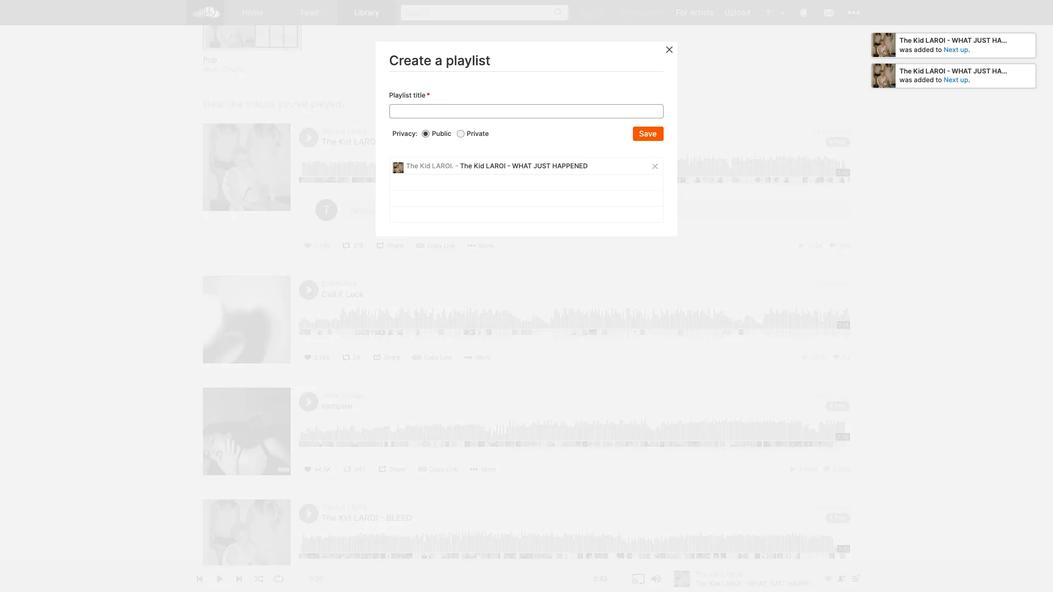 Task type: describe. For each thing, give the bounding box(es) containing it.
library link
[[338, 0, 395, 25]]

0 vertical spatial copy
[[427, 242, 442, 250]]

2.46m
[[799, 466, 817, 474]]

playlist
[[389, 91, 412, 99]]

track stats element for call it luck
[[801, 352, 850, 364]]

1 the kid laroi - what just happened was added to next up . from the top
[[900, 36, 1028, 54]]

try for try next pro
[[620, 8, 631, 17]]

pop for the kid laroi - bleed
[[834, 514, 846, 522]]

just inside the kid laroi. the kid laroi - what just happened
[[413, 137, 434, 147]]

added for first next up link from the bottom
[[914, 76, 934, 84]]

it
[[338, 289, 343, 300]]

1
[[812, 280, 815, 288]]

try for try go+
[[579, 8, 591, 17]]

you've
[[278, 98, 308, 110]]

vampire element
[[203, 388, 291, 476]]

pop link for the kid laroi - bleed
[[826, 514, 850, 523]]

0 vertical spatial copy link
[[427, 242, 455, 250]]

copy for call it luck
[[424, 354, 439, 362]]

the kid laroi - what just happened link
[[321, 137, 480, 147]]

save
[[639, 129, 657, 138]]

847
[[355, 466, 366, 474]]

1 month ago
[[812, 280, 850, 288]]

to for first next up link from the bottom
[[936, 76, 942, 84]]

vampire
[[321, 401, 352, 412]]

copy link for call it luck
[[424, 354, 452, 362]]

try go+
[[579, 8, 609, 17]]

- inside the kid laroi. the kid laroi - bleed
[[380, 513, 384, 523]]

playlist title
[[389, 91, 426, 99]]

1 next up link from the top
[[944, 45, 968, 54]]

library
[[354, 8, 379, 17]]

14 days ago pop
[[813, 504, 850, 522]]

0 vertical spatial share button
[[372, 240, 409, 252]]

to for second next up link from the bottom of the page
[[936, 45, 942, 54]]

create a playlist
[[389, 53, 491, 69]]

charts
[[223, 65, 244, 73]]

0 vertical spatial more
[[479, 242, 494, 250]]

copy link for vampire
[[429, 466, 458, 474]]

copy for vampire
[[429, 466, 444, 474]]

go+
[[593, 8, 609, 17]]

home link
[[224, 0, 281, 25]]

luck
[[346, 289, 364, 300]]

3,890
[[833, 466, 850, 474]]

months
[[813, 392, 837, 400]]

playlist
[[446, 53, 491, 69]]

share for call it luck
[[384, 354, 400, 362]]

374
[[838, 578, 850, 585]]

pop link for vampire
[[826, 402, 850, 412]]

0 vertical spatial copy link button
[[412, 240, 461, 252]]

the kid laroi. link for the kid laroi - what just happened
[[321, 127, 368, 136]]

more for call it luck
[[476, 354, 490, 362]]

236k
[[807, 242, 823, 250]]

ago for vampire
[[839, 392, 850, 400]]

next up for second next up link from the bottom of the page
[[944, 45, 968, 54]]

track stats element for vampire
[[788, 464, 850, 476]]

copy link button for vampire
[[414, 464, 463, 476]]

artists
[[690, 8, 714, 17]]

hear the tracks you've played:
[[203, 98, 344, 110]]

28 button
[[338, 352, 366, 364]]

music
[[203, 65, 221, 73]]

public
[[432, 130, 452, 138]]

2,189
[[314, 354, 329, 362]]

2,189 button
[[299, 352, 335, 364]]

days for the kid laroi - bleed
[[822, 504, 837, 512]]

track stats element containing 236k
[[797, 240, 850, 252]]

hear
[[203, 98, 225, 110]]

for artists link
[[671, 0, 719, 25]]

the kid laroi - bleed link
[[321, 513, 412, 523]]

2 months ago pop
[[808, 392, 850, 410]]

the kid laroi - bleed element
[[203, 500, 291, 588]]

pop inside pop music charts
[[203, 55, 217, 64]]

1 horizontal spatial tara schultz's avatar element
[[761, 5, 776, 20]]

21
[[813, 127, 820, 136]]

8,417
[[314, 578, 330, 585]]

dxrknova link
[[321, 280, 357, 288]]

laroi. for -
[[432, 162, 454, 170]]

44.5k
[[314, 466, 331, 474]]

pop link for the kid laroi - what just happened
[[826, 137, 850, 147]]

laroi inside the kid laroi. the kid laroi - what just happened
[[354, 137, 378, 147]]

dxrknova call it luck
[[321, 280, 364, 300]]

upload link
[[719, 0, 756, 25]]

306 link
[[828, 242, 850, 250]]

the kid laroi. the kid laroi - bleed
[[321, 504, 412, 523]]

218 button
[[338, 240, 369, 252]]

olivia rodrigo link
[[321, 392, 364, 400]]

0 vertical spatial link
[[444, 242, 455, 250]]

title
[[414, 91, 426, 99]]

2 the kid laroi - what just happened was added to next up . from the top
[[900, 67, 1028, 84]]

0 horizontal spatial the kid laroi - what just happened element
[[203, 124, 291, 211]]

try next pro link
[[614, 0, 671, 25]]

21 days ago pop
[[813, 127, 850, 146]]

call
[[321, 289, 336, 300]]

14
[[813, 504, 820, 512]]

8,417 button
[[299, 576, 335, 588]]

1 horizontal spatial the kid laroi - what just happened element
[[393, 162, 404, 173]]

month
[[817, 280, 837, 288]]

laroi. for what
[[347, 127, 368, 136]]

added for second next up link from the bottom of the page
[[914, 45, 934, 54]]



Task type: vqa. For each thing, say whether or not it's contained in the screenshot.
THE SETTINGS link
no



Task type: locate. For each thing, give the bounding box(es) containing it.
was for second next up link from the bottom of the page
[[900, 45, 912, 54]]

1 vertical spatial copy
[[424, 354, 439, 362]]

pop inside 14 days ago pop
[[834, 514, 846, 522]]

0 vertical spatial to
[[936, 45, 942, 54]]

54 link
[[832, 354, 850, 362]]

ago
[[839, 127, 850, 136], [839, 280, 850, 288], [839, 392, 850, 400], [839, 504, 850, 512]]

pop
[[203, 55, 217, 64], [834, 138, 846, 146], [834, 402, 846, 410], [834, 514, 846, 522]]

laroi inside the kid laroi. the kid laroi - bleed
[[354, 513, 378, 523]]

share right 28
[[384, 354, 400, 362]]

pop element
[[203, 0, 302, 51]]

1 the kid laroi. link from the top
[[321, 127, 368, 136]]

2 ago from the top
[[839, 280, 850, 288]]

0 vertical spatial tara schultz's avatar element
[[761, 5, 776, 20]]

for artists
[[676, 8, 714, 17]]

what inside the kid laroi. the kid laroi - what just happened
[[386, 137, 410, 147]]

2 to from the top
[[936, 76, 942, 84]]

laroi. down public
[[432, 162, 454, 170]]

to
[[936, 45, 942, 54], [936, 76, 942, 84]]

0 vertical spatial was
[[900, 45, 912, 54]]

2 vertical spatial copy link
[[429, 466, 458, 474]]

ago inside 14 days ago pop
[[839, 504, 850, 512]]

pro
[[653, 8, 665, 17]]

1 vertical spatial link
[[441, 354, 452, 362]]

1 added from the top
[[914, 45, 934, 54]]

track stats element containing 257k
[[801, 352, 850, 364]]

ago right 14
[[839, 504, 850, 512]]

olivia rodrigo vampire
[[321, 392, 364, 412]]

. for first next up link from the bottom
[[968, 76, 970, 84]]

1 was from the top
[[900, 45, 912, 54]]

1 horizontal spatial try
[[620, 8, 631, 17]]

. for second next up link from the bottom of the page
[[968, 45, 970, 54]]

olivia
[[321, 392, 338, 400]]

call it luck link
[[321, 289, 364, 300]]

ago for the kid laroi - what just happened
[[839, 127, 850, 136]]

feed link
[[281, 0, 338, 25]]

pop for the kid laroi - what just happened
[[834, 138, 846, 146]]

2 vertical spatial copy link button
[[414, 464, 463, 476]]

track stats element
[[797, 240, 850, 252], [801, 352, 850, 364], [788, 464, 850, 476], [797, 576, 850, 588]]

1 vertical spatial share
[[384, 354, 400, 362]]

2 vertical spatial laroi.
[[347, 504, 368, 512]]

1 ago from the top
[[839, 127, 850, 136]]

laroi.
[[347, 127, 368, 136], [432, 162, 454, 170], [347, 504, 368, 512]]

happened inside the kid laroi. the kid laroi - what just happened
[[436, 137, 480, 147]]

track stats element containing 320k
[[797, 576, 850, 588]]

0 vertical spatial the kid laroi - what just happened was added to next up .
[[900, 36, 1028, 54]]

laroi
[[926, 36, 945, 44], [926, 67, 945, 75], [354, 137, 378, 147], [486, 162, 506, 170], [354, 513, 378, 523]]

-
[[947, 36, 950, 44], [947, 67, 950, 75], [380, 137, 384, 147], [456, 162, 459, 170], [508, 162, 511, 170], [380, 513, 384, 523]]

save button
[[633, 127, 664, 141]]

2 next up link from the top
[[944, 76, 968, 84]]

0 vertical spatial next up link
[[944, 45, 968, 54]]

more button for vampire
[[466, 464, 501, 476]]

a
[[435, 53, 443, 69]]

1 vertical spatial laroi.
[[432, 162, 454, 170]]

374 link
[[828, 578, 850, 585]]

share right 218
[[387, 242, 404, 250]]

pop inside 21 days ago pop
[[834, 138, 846, 146]]

1 vertical spatial share button
[[369, 352, 406, 364]]

pop link
[[203, 55, 302, 65], [826, 137, 850, 147], [826, 402, 850, 412], [826, 514, 850, 523]]

.
[[968, 45, 970, 54], [968, 76, 970, 84]]

1 vertical spatial copy link button
[[409, 352, 458, 364]]

days inside 21 days ago pop
[[822, 127, 837, 136]]

played:
[[311, 98, 344, 110]]

the kid laroi. link up the kid laroi - bleed link
[[321, 504, 368, 512]]

added
[[914, 45, 934, 54], [914, 76, 934, 84]]

2 try from the left
[[620, 8, 631, 17]]

1 vertical spatial the kid laroi - what just happened was added to next up .
[[900, 67, 1028, 84]]

2 was from the top
[[900, 76, 912, 84]]

2 vertical spatial more button
[[466, 464, 501, 476]]

2 vertical spatial copy
[[429, 466, 444, 474]]

847 button
[[339, 464, 371, 476]]

1 next up from the top
[[944, 45, 968, 54]]

0 vertical spatial share
[[387, 242, 404, 250]]

kid
[[913, 36, 924, 44], [913, 67, 924, 75], [335, 127, 345, 136], [339, 137, 351, 147], [420, 162, 431, 170], [474, 162, 485, 170], [335, 504, 345, 512], [339, 513, 351, 523]]

feed
[[301, 8, 319, 17]]

the kid laroi. link for the kid laroi - bleed
[[321, 504, 368, 512]]

share button for vampire
[[374, 464, 411, 476]]

what
[[952, 36, 972, 44], [952, 67, 972, 75], [386, 137, 410, 147], [512, 162, 532, 170]]

0 vertical spatial added
[[914, 45, 934, 54]]

pop for vampire
[[834, 402, 846, 410]]

320k
[[807, 578, 823, 585]]

ago right months
[[839, 392, 850, 400]]

1 vertical spatial more
[[476, 354, 490, 362]]

days for the kid laroi - what just happened
[[822, 127, 837, 136]]

1 try from the left
[[579, 8, 591, 17]]

28
[[353, 354, 360, 362]]

call it luck element
[[203, 276, 291, 364]]

306
[[838, 242, 850, 250]]

the kid laroi. link down played:
[[321, 127, 368, 136]]

0 vertical spatial .
[[968, 45, 970, 54]]

laroi. for bleed
[[347, 504, 368, 512]]

4 ago from the top
[[839, 504, 850, 512]]

track stats element containing 2.46m
[[788, 464, 850, 476]]

7,298 button
[[299, 240, 335, 252]]

1 vertical spatial was
[[900, 76, 912, 84]]

2 . from the top
[[968, 76, 970, 84]]

next
[[634, 8, 651, 17]]

was
[[900, 45, 912, 54], [900, 76, 912, 84]]

the kid laroi. link
[[321, 127, 368, 136], [321, 504, 368, 512]]

0 horizontal spatial try
[[579, 8, 591, 17]]

ago inside 21 days ago pop
[[839, 127, 850, 136]]

0 horizontal spatial tara schultz's avatar element
[[315, 199, 337, 221]]

1 vertical spatial tara schultz's avatar element
[[315, 199, 337, 221]]

laroi. inside the kid laroi. the kid laroi - bleed
[[347, 504, 368, 512]]

link for call it luck
[[441, 354, 452, 362]]

try left next
[[620, 8, 631, 17]]

2 vertical spatial more
[[481, 466, 496, 474]]

the kid laroi. the kid laroi - what just happened
[[321, 127, 480, 147]]

share right 847
[[389, 466, 406, 474]]

bleed
[[386, 513, 412, 523]]

2 the kid laroi. link from the top
[[321, 504, 368, 512]]

laroi. up the kid laroi - bleed link
[[347, 504, 368, 512]]

3,890 link
[[822, 466, 850, 474]]

laroi. up the kid laroi - what just happened link
[[347, 127, 368, 136]]

1 vertical spatial days
[[822, 504, 837, 512]]

2 vertical spatial share
[[389, 466, 406, 474]]

share for vampire
[[389, 466, 406, 474]]

happened
[[992, 36, 1028, 44], [992, 67, 1028, 75], [436, 137, 480, 147], [553, 162, 588, 170]]

2 vertical spatial link
[[446, 466, 458, 474]]

1 vertical spatial the kid laroi. link
[[321, 504, 368, 512]]

1 vertical spatial copy link
[[424, 354, 452, 362]]

music charts link
[[203, 65, 244, 74]]

ago for the kid laroi - bleed
[[839, 504, 850, 512]]

1 vertical spatial next up
[[944, 76, 968, 84]]

vampire link
[[321, 401, 352, 412]]

0 vertical spatial more button
[[464, 240, 499, 252]]

next up for first next up link from the bottom
[[944, 76, 968, 84]]

1 days from the top
[[822, 127, 837, 136]]

None search field
[[395, 0, 574, 25]]

more
[[479, 242, 494, 250], [476, 354, 490, 362], [481, 466, 496, 474]]

tara schultz's avatar element up 7,298
[[315, 199, 337, 221]]

2
[[808, 392, 812, 400]]

for
[[676, 8, 688, 17]]

tara schultz's avatar element right upload link
[[761, 5, 776, 20]]

copy link button for call it luck
[[409, 352, 458, 364]]

dxrknova
[[321, 280, 357, 288]]

1 vertical spatial .
[[968, 76, 970, 84]]

try next pro
[[620, 8, 665, 17]]

Write a comment text field
[[341, 199, 850, 221]]

next up link
[[944, 45, 968, 54], [944, 76, 968, 84]]

0 vertical spatial days
[[822, 127, 837, 136]]

the kid laroi - what just happened was added to next up .
[[900, 36, 1028, 54], [900, 67, 1028, 84]]

0 vertical spatial the kid laroi. link
[[321, 127, 368, 136]]

copy link button
[[412, 240, 461, 252], [409, 352, 458, 364], [414, 464, 463, 476]]

share
[[387, 242, 404, 250], [384, 354, 400, 362], [389, 466, 406, 474]]

pop inside 2 months ago pop
[[834, 402, 846, 410]]

1 vertical spatial more button
[[460, 352, 496, 364]]

rodrigo
[[340, 392, 364, 400]]

1 vertical spatial added
[[914, 76, 934, 84]]

1 . from the top
[[968, 45, 970, 54]]

days right 21 on the top right
[[822, 127, 837, 136]]

the kid laroi.         - the kid laroi - what just happened
[[406, 162, 588, 170]]

private
[[467, 130, 489, 138]]

257k
[[811, 354, 827, 362]]

upload
[[724, 8, 750, 17]]

2 added from the top
[[914, 76, 934, 84]]

try go+ link
[[574, 0, 614, 25]]

1 to from the top
[[936, 45, 942, 54]]

more button for call it luck
[[460, 352, 496, 364]]

ago right 21 on the top right
[[839, 127, 850, 136]]

laroi. inside the kid laroi. the kid laroi - what just happened
[[347, 127, 368, 136]]

Search search field
[[401, 5, 569, 20]]

54
[[842, 354, 850, 362]]

1 vertical spatial to
[[936, 76, 942, 84]]

the
[[228, 98, 243, 110]]

Playlist title text field
[[389, 104, 664, 119]]

track stats element for the kid laroi - bleed
[[797, 576, 850, 588]]

was for first next up link from the bottom
[[900, 76, 912, 84]]

3 ago from the top
[[839, 392, 850, 400]]

link for vampire
[[446, 466, 458, 474]]

0 vertical spatial laroi.
[[347, 127, 368, 136]]

1 vertical spatial next up link
[[944, 76, 968, 84]]

2 days from the top
[[822, 504, 837, 512]]

days inside 14 days ago pop
[[822, 504, 837, 512]]

share button right 218
[[372, 240, 409, 252]]

create
[[389, 53, 432, 69]]

try inside try next pro "link"
[[620, 8, 631, 17]]

the kid laroi - what just happened element
[[203, 124, 291, 211], [393, 162, 404, 173]]

more for vampire
[[481, 466, 496, 474]]

0 vertical spatial next up
[[944, 45, 968, 54]]

home
[[242, 8, 263, 17]]

share button right 847
[[374, 464, 411, 476]]

try left the go+ at the top right of page
[[579, 8, 591, 17]]

share button
[[372, 240, 409, 252], [369, 352, 406, 364], [374, 464, 411, 476]]

2 vertical spatial share button
[[374, 464, 411, 476]]

the
[[900, 36, 912, 44], [900, 67, 912, 75], [321, 127, 333, 136], [321, 137, 336, 147], [406, 162, 419, 170], [460, 162, 472, 170], [321, 504, 333, 512], [321, 513, 336, 523]]

try inside try go+ link
[[579, 8, 591, 17]]

ago right month
[[839, 280, 850, 288]]

share button right 28
[[369, 352, 406, 364]]

2 next up from the top
[[944, 76, 968, 84]]

tracks
[[246, 98, 275, 110]]

days right 14
[[822, 504, 837, 512]]

tara schultz's avatar element
[[761, 5, 776, 20], [315, 199, 337, 221]]

just
[[974, 36, 991, 44], [974, 67, 991, 75], [413, 137, 434, 147], [534, 162, 551, 170]]

- inside the kid laroi. the kid laroi - what just happened
[[380, 137, 384, 147]]

share button for call it luck
[[369, 352, 406, 364]]

copy link
[[427, 242, 455, 250], [424, 354, 452, 362], [429, 466, 458, 474]]

44.5k button
[[299, 464, 336, 476]]

ago inside 2 months ago pop
[[839, 392, 850, 400]]

7,298
[[314, 242, 330, 250]]

privacy:
[[393, 130, 418, 138]]

218
[[353, 242, 364, 250]]

copy
[[427, 242, 442, 250], [424, 354, 439, 362], [429, 466, 444, 474]]

pop music charts
[[203, 55, 244, 73]]



